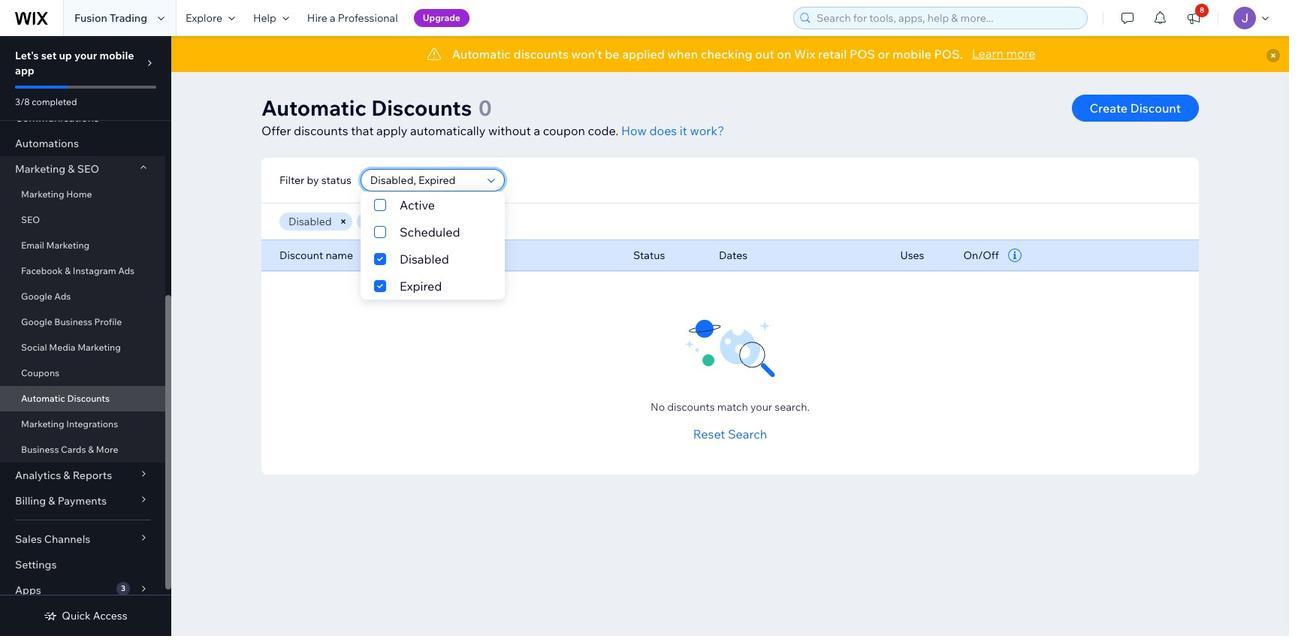 Task type: locate. For each thing, give the bounding box(es) containing it.
business up social media marketing
[[54, 316, 92, 328]]

professional
[[338, 11, 398, 25]]

checking
[[701, 47, 753, 62]]

1 vertical spatial discounts
[[294, 123, 348, 138]]

when
[[668, 47, 699, 62]]

1 vertical spatial your
[[751, 401, 773, 414]]

on
[[777, 47, 792, 62]]

1 vertical spatial offer
[[452, 249, 478, 262]]

2 horizontal spatial discounts
[[668, 401, 715, 414]]

0 horizontal spatial mobile
[[100, 49, 134, 62]]

list box
[[361, 192, 505, 300]]

1 horizontal spatial your
[[751, 401, 773, 414]]

wix
[[795, 47, 816, 62]]

marketing
[[15, 162, 66, 176], [21, 189, 64, 200], [46, 240, 90, 251], [78, 342, 121, 353], [21, 419, 64, 430]]

discounts
[[371, 95, 472, 121], [67, 393, 110, 404]]

search.
[[775, 401, 810, 414]]

0 vertical spatial business
[[54, 316, 92, 328]]

discounts inside 'sidebar' element
[[67, 393, 110, 404]]

1 horizontal spatial seo
[[77, 162, 99, 176]]

Active checkbox
[[361, 192, 505, 219]]

marketing down automatic discounts
[[21, 419, 64, 430]]

1 google from the top
[[21, 291, 52, 302]]

coupon
[[543, 123, 586, 138]]

0 vertical spatial discount
[[1131, 101, 1182, 116]]

mobile down fusion trading
[[100, 49, 134, 62]]

clear
[[439, 216, 462, 227]]

& right 'billing'
[[48, 495, 55, 508]]

discounts up integrations at the left bottom of page
[[67, 393, 110, 404]]

list box containing active
[[361, 192, 505, 300]]

0 horizontal spatial discount
[[280, 249, 323, 262]]

quick
[[62, 610, 91, 623]]

ads right 'instagram' at the left of page
[[118, 265, 135, 277]]

0 horizontal spatial your
[[74, 49, 97, 62]]

your for mobile
[[74, 49, 97, 62]]

0 vertical spatial expired
[[366, 215, 403, 229]]

your right match
[[751, 401, 773, 414]]

2 vertical spatial automatic
[[21, 393, 65, 404]]

discounts up automatically
[[371, 95, 472, 121]]

0 horizontal spatial discounts
[[294, 123, 348, 138]]

&
[[68, 162, 75, 176], [65, 265, 71, 277], [88, 444, 94, 455], [63, 469, 70, 483], [48, 495, 55, 508]]

0 vertical spatial disabled
[[289, 215, 332, 229]]

& inside popup button
[[48, 495, 55, 508]]

no discounts match your search.
[[651, 401, 810, 414]]

expired
[[366, 215, 403, 229], [400, 279, 442, 294]]

a left "coupon"
[[534, 123, 540, 138]]

settings
[[15, 558, 57, 572]]

0 horizontal spatial a
[[330, 11, 336, 25]]

offer
[[262, 123, 291, 138], [452, 249, 478, 262]]

scheduled
[[400, 225, 460, 240]]

1 vertical spatial disabled
[[400, 252, 449, 267]]

integrations
[[66, 419, 118, 430]]

discount left name
[[280, 249, 323, 262]]

completed
[[32, 96, 77, 107]]

automatic down upgrade button
[[452, 47, 511, 62]]

0 horizontal spatial disabled
[[289, 215, 332, 229]]

pos.
[[935, 47, 963, 62]]

disabled up discount name
[[289, 215, 332, 229]]

0 vertical spatial automatic
[[452, 47, 511, 62]]

& right facebook
[[65, 265, 71, 277]]

automatic discounts link
[[0, 386, 165, 412]]

discounts left won't
[[514, 47, 569, 62]]

discounts for automatic discounts
[[67, 393, 110, 404]]

automations link
[[0, 131, 165, 156]]

your right up
[[74, 49, 97, 62]]

business up analytics
[[21, 444, 59, 455]]

google inside 'google business profile' link
[[21, 316, 52, 328]]

help
[[253, 11, 276, 25]]

& inside "popup button"
[[63, 469, 70, 483]]

marketing for integrations
[[21, 419, 64, 430]]

seo down automations link
[[77, 162, 99, 176]]

learn more link
[[972, 44, 1036, 62]]

coupons link
[[0, 361, 165, 386]]

automatic up that
[[262, 95, 367, 121]]

0 horizontal spatial offer
[[262, 123, 291, 138]]

0 horizontal spatial automatic
[[21, 393, 65, 404]]

create discount button
[[1072, 95, 1200, 122]]

or
[[878, 47, 890, 62]]

0 horizontal spatial ads
[[54, 291, 71, 302]]

applied
[[623, 47, 665, 62]]

automatic
[[452, 47, 511, 62], [262, 95, 367, 121], [21, 393, 65, 404]]

1 horizontal spatial automatic
[[262, 95, 367, 121]]

google down facebook
[[21, 291, 52, 302]]

discounts left that
[[294, 123, 348, 138]]

your
[[74, 49, 97, 62], [751, 401, 773, 414]]

0 vertical spatial offer
[[262, 123, 291, 138]]

marketing down marketing & seo
[[21, 189, 64, 200]]

seo up the email
[[21, 214, 40, 225]]

0 vertical spatial ads
[[118, 265, 135, 277]]

1 horizontal spatial discounts
[[371, 95, 472, 121]]

1 vertical spatial a
[[534, 123, 540, 138]]

let's
[[15, 49, 39, 62]]

0 horizontal spatial discounts
[[67, 393, 110, 404]]

2 vertical spatial discounts
[[668, 401, 715, 414]]

discount right create
[[1131, 101, 1182, 116]]

mobile inside let's set up your mobile app
[[100, 49, 134, 62]]

your inside let's set up your mobile app
[[74, 49, 97, 62]]

0 vertical spatial discounts
[[371, 95, 472, 121]]

filter by status
[[280, 174, 352, 187]]

hire
[[307, 11, 328, 25]]

alert containing learn more
[[171, 36, 1290, 72]]

create
[[1090, 101, 1128, 116]]

offer down clear button
[[452, 249, 478, 262]]

uses
[[901, 249, 925, 262]]

0 vertical spatial a
[[330, 11, 336, 25]]

1 vertical spatial seo
[[21, 214, 40, 225]]

create discount
[[1090, 101, 1182, 116]]

automatic inside automatic discounts 0 offer discounts that apply automatically without a coupon code. how does it work?
[[262, 95, 367, 121]]

by
[[307, 174, 319, 187]]

& for seo
[[68, 162, 75, 176]]

& up "home"
[[68, 162, 75, 176]]

0 vertical spatial google
[[21, 291, 52, 302]]

1 vertical spatial automatic
[[262, 95, 367, 121]]

seo
[[77, 162, 99, 176], [21, 214, 40, 225]]

1 vertical spatial google
[[21, 316, 52, 328]]

learn more
[[972, 46, 1036, 61]]

2 google from the top
[[21, 316, 52, 328]]

marketing inside popup button
[[15, 162, 66, 176]]

discounts for no
[[668, 401, 715, 414]]

Disabled checkbox
[[361, 246, 505, 273]]

1 vertical spatial discounts
[[67, 393, 110, 404]]

expired down active
[[366, 215, 403, 229]]

automatic inside alert
[[452, 47, 511, 62]]

2 horizontal spatial automatic
[[452, 47, 511, 62]]

ads up google business profile on the left of the page
[[54, 291, 71, 302]]

fusion trading
[[74, 11, 147, 25]]

retail
[[819, 47, 847, 62]]

0
[[479, 95, 492, 121]]

pos
[[850, 47, 876, 62]]

0 vertical spatial seo
[[77, 162, 99, 176]]

discounts inside automatic discounts 0 offer discounts that apply automatically without a coupon code. how does it work?
[[371, 95, 472, 121]]

disabled
[[289, 215, 332, 229], [400, 252, 449, 267]]

sidebar element
[[0, 0, 171, 637]]

automatic for won't
[[452, 47, 511, 62]]

ads
[[118, 265, 135, 277], [54, 291, 71, 302]]

expired down "disabled" option
[[400, 279, 442, 294]]

your for search.
[[751, 401, 773, 414]]

offer up "filter"
[[262, 123, 291, 138]]

marketing for home
[[21, 189, 64, 200]]

0 vertical spatial your
[[74, 49, 97, 62]]

google up social on the left bottom of the page
[[21, 316, 52, 328]]

settings link
[[0, 552, 165, 578]]

marketing down automations
[[15, 162, 66, 176]]

payments
[[58, 495, 107, 508]]

mobile
[[893, 47, 932, 62], [100, 49, 134, 62]]

analytics
[[15, 469, 61, 483]]

& inside popup button
[[68, 162, 75, 176]]

1 horizontal spatial disabled
[[400, 252, 449, 267]]

google for google business profile
[[21, 316, 52, 328]]

email
[[21, 240, 44, 251]]

& for reports
[[63, 469, 70, 483]]

1 horizontal spatial discount
[[1131, 101, 1182, 116]]

1 vertical spatial expired
[[400, 279, 442, 294]]

learn
[[972, 46, 1004, 61]]

how does it work? link
[[622, 122, 725, 140]]

google business profile
[[21, 316, 122, 328]]

be
[[605, 47, 620, 62]]

& left reports
[[63, 469, 70, 483]]

google ads link
[[0, 284, 165, 310]]

0 vertical spatial discounts
[[514, 47, 569, 62]]

automatic down coupons
[[21, 393, 65, 404]]

disabled down scheduled
[[400, 252, 449, 267]]

1 horizontal spatial a
[[534, 123, 540, 138]]

1 vertical spatial ads
[[54, 291, 71, 302]]

help button
[[244, 0, 298, 36]]

name
[[326, 249, 353, 262]]

a
[[330, 11, 336, 25], [534, 123, 540, 138]]

1 horizontal spatial mobile
[[893, 47, 932, 62]]

discounts up reset
[[668, 401, 715, 414]]

1 horizontal spatial discounts
[[514, 47, 569, 62]]

Search for tools, apps, help & more... field
[[813, 8, 1083, 29]]

0 horizontal spatial seo
[[21, 214, 40, 225]]

more
[[96, 444, 118, 455]]

discounts
[[514, 47, 569, 62], [294, 123, 348, 138], [668, 401, 715, 414]]

mobile right "or"
[[893, 47, 932, 62]]

alert
[[171, 36, 1290, 72]]

discount
[[1131, 101, 1182, 116], [280, 249, 323, 262]]

a right hire
[[330, 11, 336, 25]]

marketing for &
[[15, 162, 66, 176]]

google
[[21, 291, 52, 302], [21, 316, 52, 328]]

billing & payments button
[[0, 489, 165, 514]]

filter
[[280, 174, 305, 187]]

without
[[489, 123, 531, 138]]

quick access button
[[44, 610, 128, 623]]



Task type: vqa. For each thing, say whether or not it's contained in the screenshot.
middle 'Let'S'
no



Task type: describe. For each thing, give the bounding box(es) containing it.
discount inside button
[[1131, 101, 1182, 116]]

1 horizontal spatial offer
[[452, 249, 478, 262]]

discounts for automatic
[[514, 47, 569, 62]]

business cards & more link
[[0, 437, 165, 463]]

coupons
[[21, 368, 59, 379]]

upgrade
[[423, 12, 461, 23]]

business cards & more
[[21, 444, 118, 455]]

8 button
[[1178, 0, 1211, 36]]

hire a professional link
[[298, 0, 407, 36]]

expired inside option
[[400, 279, 442, 294]]

trading
[[110, 11, 147, 25]]

discounts for automatic discounts 0 offer discounts that apply automatically without a coupon code. how does it work?
[[371, 95, 472, 121]]

apps
[[15, 584, 41, 598]]

facebook & instagram ads link
[[0, 259, 165, 284]]

upgrade button
[[414, 9, 470, 27]]

marketing down profile
[[78, 342, 121, 353]]

marketing integrations link
[[0, 412, 165, 437]]

let's set up your mobile app
[[15, 49, 134, 77]]

Scheduled checkbox
[[361, 219, 505, 246]]

reset
[[694, 427, 726, 442]]

marketing home
[[21, 189, 92, 200]]

app
[[15, 64, 34, 77]]

active
[[400, 198, 435, 213]]

facebook
[[21, 265, 63, 277]]

match
[[718, 401, 749, 414]]

marketing home link
[[0, 182, 165, 207]]

discounts inside automatic discounts 0 offer discounts that apply automatically without a coupon code. how does it work?
[[294, 123, 348, 138]]

billing
[[15, 495, 46, 508]]

fusion
[[74, 11, 107, 25]]

out
[[756, 47, 775, 62]]

social media marketing link
[[0, 335, 165, 361]]

status
[[321, 174, 352, 187]]

channels
[[44, 533, 90, 546]]

clear button
[[428, 213, 473, 231]]

how
[[622, 123, 647, 138]]

Expired checkbox
[[361, 273, 505, 300]]

google business profile link
[[0, 310, 165, 335]]

reset search button
[[694, 425, 768, 443]]

automatic inside 'sidebar' element
[[21, 393, 65, 404]]

hire a professional
[[307, 11, 398, 25]]

automatically
[[410, 123, 486, 138]]

google ads
[[21, 291, 71, 302]]

automatic discounts won't be applied when checking out on wix retail pos or mobile pos.
[[452, 47, 963, 62]]

facebook & instagram ads
[[21, 265, 135, 277]]

media
[[49, 342, 76, 353]]

discount name
[[280, 249, 353, 262]]

1 vertical spatial discount
[[280, 249, 323, 262]]

search
[[728, 427, 768, 442]]

dates
[[719, 249, 748, 262]]

3
[[121, 584, 126, 594]]

1 horizontal spatial ads
[[118, 265, 135, 277]]

analytics & reports button
[[0, 463, 165, 489]]

marketing & seo
[[15, 162, 99, 176]]

social
[[21, 342, 47, 353]]

a inside automatic discounts 0 offer discounts that apply automatically without a coupon code. how does it work?
[[534, 123, 540, 138]]

apply
[[377, 123, 408, 138]]

3/8
[[15, 96, 30, 107]]

does
[[650, 123, 677, 138]]

3/8 completed
[[15, 96, 77, 107]]

status
[[634, 249, 665, 262]]

sales
[[15, 533, 42, 546]]

sales channels
[[15, 533, 90, 546]]

social media marketing
[[21, 342, 121, 353]]

marketing & seo button
[[0, 156, 165, 182]]

seo inside 'link'
[[21, 214, 40, 225]]

reset search
[[694, 427, 768, 442]]

up
[[59, 49, 72, 62]]

offer inside automatic discounts 0 offer discounts that apply automatically without a coupon code. how does it work?
[[262, 123, 291, 138]]

google for google ads
[[21, 291, 52, 302]]

& for payments
[[48, 495, 55, 508]]

more
[[1007, 46, 1036, 61]]

instagram
[[73, 265, 116, 277]]

cards
[[61, 444, 86, 455]]

marketing up the facebook & instagram ads
[[46, 240, 90, 251]]

communications button
[[0, 105, 165, 131]]

set
[[41, 49, 57, 62]]

reports
[[73, 469, 112, 483]]

quick access
[[62, 610, 128, 623]]

communications
[[15, 111, 99, 125]]

work?
[[690, 123, 725, 138]]

home
[[66, 189, 92, 200]]

& left more
[[88, 444, 94, 455]]

& for instagram
[[65, 265, 71, 277]]

automatic discounts
[[21, 393, 110, 404]]

it
[[680, 123, 688, 138]]

automatic for 0
[[262, 95, 367, 121]]

seo inside popup button
[[77, 162, 99, 176]]

billing & payments
[[15, 495, 107, 508]]

analytics & reports
[[15, 469, 112, 483]]

Select... field
[[366, 170, 483, 191]]

explore
[[186, 11, 222, 25]]

email marketing link
[[0, 233, 165, 259]]

disabled inside "disabled" option
[[400, 252, 449, 267]]

sales channels button
[[0, 527, 165, 552]]

email marketing
[[21, 240, 90, 251]]

1 vertical spatial business
[[21, 444, 59, 455]]

automations
[[15, 137, 79, 150]]



